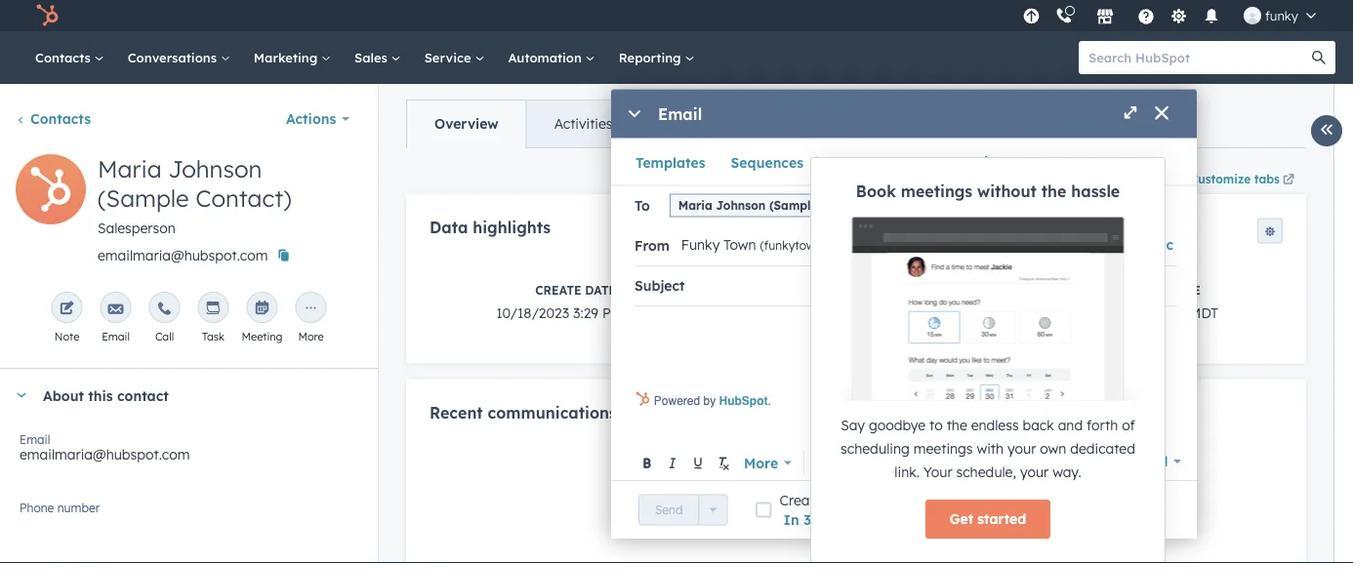 Task type: vqa. For each thing, say whether or not it's contained in the screenshot.
Send button
yes



Task type: describe. For each thing, give the bounding box(es) containing it.
maria for maria johnson (sample contact)
[[678, 198, 713, 213]]

hubspot image
[[35, 4, 59, 27]]

powered
[[654, 394, 700, 408]]

date inside "last activity date 10/27/2023 11:33 am mdt"
[[1170, 282, 1201, 297]]

actions button
[[273, 100, 362, 139]]

calling icon button
[[1048, 3, 1081, 29]]

contact) for maria johnson (sample contact)
[[821, 198, 872, 213]]

way.
[[1053, 464, 1081, 481]]

upgrade image
[[1023, 8, 1040, 26]]

sequences button
[[730, 154, 825, 172]]

funky town image
[[1244, 7, 1261, 24]]

1 vertical spatial your
[[1020, 464, 1049, 481]]

create for date
[[535, 282, 581, 297]]

in 3 business days (friday) button
[[784, 508, 983, 532]]

documents button
[[848, 154, 927, 172]]

contact) for maria johnson (sample contact) salesperson
[[195, 184, 292, 213]]

contact
[[117, 387, 169, 404]]

data highlights
[[430, 218, 551, 237]]

minimize dialog image
[[627, 107, 642, 123]]

overview button
[[407, 101, 526, 147]]

close image
[[881, 202, 889, 210]]

upgrade link
[[1019, 5, 1044, 26]]

scheduling
[[841, 440, 910, 457]]

follow
[[944, 492, 981, 509]]

(
[[760, 238, 764, 253]]

date inside create date 10/18/2023 3:29 pm mdt
[[585, 282, 616, 297]]

meeting image
[[254, 302, 270, 317]]

funky button
[[1232, 0, 1328, 31]]

email inside the email emailmaria@hubspot.com
[[20, 432, 50, 447]]

to inside say goodbye to the endless back and forth of scheduling meetings with your own dedicated link. your schedule, your way.
[[930, 417, 943, 434]]

note
[[54, 330, 79, 344]]

Phone number text field
[[20, 497, 358, 536]]

funky
[[681, 236, 720, 253]]

bcc
[[1149, 236, 1174, 253]]

settings image
[[1170, 8, 1188, 26]]

(friday)
[[915, 511, 969, 528]]

service link
[[413, 31, 496, 84]]

reporting
[[619, 49, 685, 65]]

1 vertical spatial contacts link
[[16, 110, 91, 127]]

link.
[[895, 464, 920, 481]]

get started link
[[925, 500, 1051, 539]]

meetings button
[[951, 148, 1026, 175]]

cc
[[1125, 236, 1141, 253]]

edit button
[[16, 154, 86, 231]]

more inside popup button
[[744, 454, 778, 472]]

johnson for maria johnson (sample contact) salesperson
[[168, 154, 262, 184]]

customize tabs link
[[1164, 163, 1306, 194]]

create a
[[780, 492, 839, 509]]

automation link
[[496, 31, 607, 84]]

salesperson
[[98, 220, 176, 237]]

sales link
[[343, 31, 413, 84]]

more image
[[303, 302, 319, 317]]

lead
[[840, 304, 872, 321]]

service
[[424, 49, 475, 65]]

quotes button
[[1049, 148, 1111, 175]]

endless
[[971, 417, 1019, 434]]

and
[[1058, 417, 1083, 434]]

notifications button
[[1195, 0, 1228, 31]]

the for to
[[947, 417, 967, 434]]

activity
[[1106, 282, 1166, 297]]

days
[[878, 511, 910, 528]]

lifecycle stage lead
[[802, 282, 910, 321]]

highlights
[[473, 218, 551, 237]]

automation
[[508, 49, 586, 65]]

close dialog image
[[1154, 107, 1170, 123]]

task
[[895, 492, 923, 509]]

conversations
[[128, 49, 220, 65]]

send button
[[639, 495, 699, 526]]

funkytownclown1@gmail.com
[[764, 238, 928, 253]]

by
[[703, 394, 716, 408]]

note image
[[59, 302, 75, 317]]

sequences
[[731, 154, 804, 171]]

marketplaces image
[[1096, 9, 1114, 26]]

1 horizontal spatial email
[[102, 330, 130, 344]]

10/27/2023
[[1055, 304, 1127, 321]]

help image
[[1137, 9, 1155, 26]]

quotes
[[1049, 153, 1098, 170]]

back
[[1023, 417, 1054, 434]]

say
[[841, 417, 865, 434]]

3
[[803, 511, 811, 528]]

marketing link
[[242, 31, 343, 84]]

associated with 1 record button
[[1000, 448, 1181, 475]]

actions
[[286, 110, 336, 127]]

own
[[1040, 440, 1067, 457]]

phone
[[20, 500, 54, 515]]

number
[[57, 500, 100, 515]]

templates
[[636, 154, 705, 171]]

more button
[[736, 452, 799, 475]]

mdt inside "last activity date 10/27/2023 11:33 am mdt"
[[1190, 304, 1218, 321]]

email image
[[108, 302, 124, 317]]

marketing
[[254, 49, 321, 65]]

powered by hubspot .
[[654, 394, 771, 408]]

task
[[202, 330, 225, 344]]

overview
[[435, 115, 499, 132]]

Search HubSpot search field
[[1079, 41, 1318, 74]]

1 vertical spatial to
[[926, 492, 940, 509]]

expand dialog image
[[1123, 107, 1138, 123]]

about
[[43, 387, 84, 404]]

recent communications
[[430, 403, 617, 422]]

associated
[[1000, 453, 1074, 470]]

get started
[[950, 511, 1026, 528]]

communications
[[488, 403, 617, 422]]

call
[[155, 330, 174, 344]]

up
[[985, 492, 1002, 509]]

without
[[977, 182, 1037, 201]]

goodbye
[[869, 417, 926, 434]]

(sample for maria johnson (sample contact) salesperson
[[98, 184, 189, 213]]

say goodbye to the endless back and forth of scheduling meetings with your own dedicated link. your schedule, your way.
[[841, 417, 1135, 481]]



Task type: locate. For each thing, give the bounding box(es) containing it.
record
[[1124, 453, 1168, 470]]

create inside create date 10/18/2023 3:29 pm mdt
[[535, 282, 581, 297]]

0 vertical spatial create
[[535, 282, 581, 297]]

1 horizontal spatial date
[[1170, 282, 1201, 297]]

caret image
[[16, 393, 27, 398]]

a
[[826, 492, 835, 509]]

hubspot link containing hubspot
[[719, 394, 768, 408]]

book
[[856, 182, 896, 201]]

0 horizontal spatial with
[[977, 440, 1004, 457]]

documents
[[849, 154, 926, 171]]

mdt right the "pm"
[[626, 304, 655, 321]]

contacts down the hubspot icon
[[35, 49, 94, 65]]

maria for maria johnson (sample contact) salesperson
[[98, 154, 162, 184]]

maria up funky
[[678, 198, 713, 213]]

johnson inside maria johnson (sample contact) salesperson
[[168, 154, 262, 184]]

maria johnson (sample contact) salesperson
[[98, 154, 292, 237]]

1 horizontal spatial (sample
[[769, 198, 818, 213]]

1 horizontal spatial create
[[780, 492, 822, 509]]

data
[[430, 218, 468, 237]]

cc bcc
[[1125, 236, 1174, 253]]

1 vertical spatial meetings
[[914, 440, 973, 457]]

0 horizontal spatial hubspot link
[[23, 4, 73, 27]]

contacts link down the hubspot icon
[[23, 31, 116, 84]]

0 horizontal spatial maria
[[98, 154, 162, 184]]

1 horizontal spatial hubspot link
[[719, 394, 768, 408]]

insert button
[[884, 452, 958, 475]]

the left endless
[[947, 417, 967, 434]]

subject
[[635, 277, 685, 294]]

1
[[1112, 453, 1119, 470]]

maria up the salesperson
[[98, 154, 162, 184]]

1 horizontal spatial maria
[[678, 198, 713, 213]]

with
[[977, 440, 1004, 457], [1079, 453, 1108, 470]]

2 vertical spatial email
[[20, 432, 50, 447]]

maria inside maria johnson (sample contact) salesperson
[[98, 154, 162, 184]]

more down '.'
[[744, 454, 778, 472]]

0 horizontal spatial (sample
[[98, 184, 189, 213]]

your down back
[[1008, 440, 1036, 457]]

business
[[815, 511, 874, 528]]

1 vertical spatial more
[[744, 454, 778, 472]]

contacts link up edit popup button
[[16, 110, 91, 127]]

the down quotes
[[1042, 182, 1067, 201]]

0 horizontal spatial more
[[298, 330, 324, 344]]

of
[[1122, 417, 1135, 434]]

(sample inside maria johnson (sample contact) salesperson
[[98, 184, 189, 213]]

.
[[768, 394, 771, 408]]

create for a
[[780, 492, 822, 509]]

1 mdt from the left
[[626, 304, 655, 321]]

send
[[655, 503, 683, 517]]

contact) inside maria johnson (sample contact) salesperson
[[195, 184, 292, 213]]

0 vertical spatial johnson
[[168, 154, 262, 184]]

dedicated
[[1070, 440, 1135, 457]]

more down the more icon
[[298, 330, 324, 344]]

notifications image
[[1203, 9, 1220, 26]]

0 vertical spatial emailmaria@hubspot.com
[[98, 247, 268, 264]]

this
[[88, 387, 113, 404]]

2 mdt from the left
[[1190, 304, 1218, 321]]

johnson
[[168, 154, 262, 184], [716, 198, 766, 213]]

create up 3
[[780, 492, 822, 509]]

meetings down meetings
[[901, 182, 973, 201]]

send group
[[639, 495, 728, 526]]

to
[[930, 417, 943, 434], [926, 492, 940, 509]]

0 horizontal spatial create
[[535, 282, 581, 297]]

date up the "pm"
[[585, 282, 616, 297]]

hubspot link
[[23, 4, 73, 27], [719, 394, 768, 408]]

None text field
[[697, 274, 1177, 298], [635, 318, 1174, 442], [697, 274, 1177, 298], [635, 318, 1174, 442]]

am
[[1165, 304, 1186, 321]]

1 horizontal spatial contact)
[[821, 198, 872, 213]]

with inside popup button
[[1079, 453, 1108, 470]]

forth
[[1087, 417, 1118, 434]]

contacts
[[35, 49, 94, 65], [30, 110, 91, 127]]

0 vertical spatial your
[[1008, 440, 1036, 457]]

0 vertical spatial maria
[[98, 154, 162, 184]]

1 horizontal spatial mdt
[[1190, 304, 1218, 321]]

email down email icon
[[102, 330, 130, 344]]

stage
[[872, 282, 910, 297]]

create up 10/18/2023
[[535, 282, 581, 297]]

0 horizontal spatial the
[[947, 417, 967, 434]]

recent
[[430, 403, 483, 422]]

the inside say goodbye to the endless back and forth of scheduling meetings with your own dedicated link. your schedule, your way.
[[947, 417, 967, 434]]

your down own
[[1020, 464, 1049, 481]]

more
[[298, 330, 324, 344], [744, 454, 778, 472]]

email right minimize dialog icon
[[658, 104, 702, 124]]

get
[[950, 511, 974, 528]]

0 vertical spatial meetings
[[901, 182, 973, 201]]

0 horizontal spatial mdt
[[626, 304, 655, 321]]

the for without
[[1042, 182, 1067, 201]]

settings link
[[1167, 5, 1191, 26]]

1 horizontal spatial johnson
[[716, 198, 766, 213]]

lifecycle
[[802, 282, 868, 297]]

(sample up 'funky town ( funkytownclown1@gmail.com )' on the right top of the page
[[769, 198, 818, 213]]

2 horizontal spatial email
[[658, 104, 702, 124]]

search image
[[1312, 51, 1326, 64]]

1 horizontal spatial more
[[744, 454, 778, 472]]

1 vertical spatial the
[[947, 417, 967, 434]]

1 vertical spatial maria
[[678, 198, 713, 213]]

2 date from the left
[[1170, 282, 1201, 297]]

emailmaria@hubspot.com up number
[[20, 446, 190, 463]]

meetings inside say goodbye to the endless back and forth of scheduling meetings with your own dedicated link. your schedule, your way.
[[914, 440, 973, 457]]

1 vertical spatial create
[[780, 492, 822, 509]]

0 vertical spatial to
[[930, 417, 943, 434]]

from
[[635, 237, 670, 254]]

1 horizontal spatial with
[[1079, 453, 1108, 470]]

1 vertical spatial emailmaria@hubspot.com
[[20, 446, 190, 463]]

navigation
[[406, 100, 641, 148]]

maria johnson (sample contact)
[[678, 198, 872, 213]]

call image
[[157, 302, 172, 317]]

email down caret image
[[20, 432, 50, 447]]

to
[[635, 197, 650, 214]]

mdt
[[626, 304, 655, 321], [1190, 304, 1218, 321]]

task image
[[206, 302, 221, 317]]

0 horizontal spatial contact)
[[195, 184, 292, 213]]

started
[[978, 511, 1026, 528]]

sales
[[354, 49, 391, 65]]

(sample
[[98, 184, 189, 213], [769, 198, 818, 213]]

11:33
[[1131, 304, 1161, 321]]

email emailmaria@hubspot.com
[[20, 432, 190, 463]]

with left 1
[[1079, 453, 1108, 470]]

insert
[[892, 454, 934, 472]]

1 horizontal spatial the
[[1042, 182, 1067, 201]]

date up am on the bottom of page
[[1170, 282, 1201, 297]]

search button
[[1302, 41, 1336, 74]]

hubspot
[[719, 394, 768, 408]]

1 vertical spatial johnson
[[716, 198, 766, 213]]

1 vertical spatial hubspot link
[[719, 394, 768, 408]]

0 vertical spatial the
[[1042, 182, 1067, 201]]

contact)
[[195, 184, 292, 213], [821, 198, 872, 213]]

0 horizontal spatial date
[[585, 282, 616, 297]]

in
[[784, 511, 799, 528]]

to right goodbye
[[930, 417, 943, 434]]

0 vertical spatial contacts
[[35, 49, 94, 65]]

alert
[[430, 446, 1283, 563]]

town
[[724, 236, 756, 253]]

mdt right am on the bottom of page
[[1190, 304, 1218, 321]]

activities button
[[526, 101, 640, 147]]

email
[[658, 104, 702, 124], [102, 330, 130, 344], [20, 432, 50, 447]]

0 vertical spatial more
[[298, 330, 324, 344]]

0 vertical spatial hubspot link
[[23, 4, 73, 27]]

contacts up edit popup button
[[30, 110, 91, 127]]

book meetings without the hassle
[[856, 182, 1120, 201]]

last
[[1073, 282, 1103, 297]]

your
[[923, 464, 953, 481]]

0 vertical spatial contacts link
[[23, 31, 116, 84]]

bcc button
[[1149, 233, 1174, 256]]

tabs
[[1254, 171, 1280, 186]]

funky menu
[[1017, 0, 1330, 31]]

10/18/2023
[[496, 304, 569, 321]]

to up (friday)
[[926, 492, 940, 509]]

about this contact button
[[0, 369, 358, 422]]

schedule,
[[956, 464, 1016, 481]]

1 date from the left
[[585, 282, 616, 297]]

0 horizontal spatial email
[[20, 432, 50, 447]]

mdt inside create date 10/18/2023 3:29 pm mdt
[[626, 304, 655, 321]]

meetings
[[951, 153, 1012, 170]]

create date 10/18/2023 3:29 pm mdt
[[496, 282, 655, 321]]

0 horizontal spatial johnson
[[168, 154, 262, 184]]

with up 'schedule,' at the right of page
[[977, 440, 1004, 457]]

1 vertical spatial contacts
[[30, 110, 91, 127]]

emailmaria@hubspot.com down the salesperson
[[98, 247, 268, 264]]

in 3 business days (friday)
[[784, 511, 969, 528]]

johnson for maria johnson (sample contact)
[[716, 198, 766, 213]]

calling icon image
[[1055, 8, 1073, 25]]

with inside say goodbye to the endless back and forth of scheduling meetings with your own dedicated link. your schedule, your way.
[[977, 440, 1004, 457]]

your
[[1008, 440, 1036, 457], [1020, 464, 1049, 481]]

about this contact
[[43, 387, 169, 404]]

emailmaria@hubspot.com
[[98, 247, 268, 264], [20, 446, 190, 463]]

meetings up your
[[914, 440, 973, 457]]

(sample up the salesperson
[[98, 184, 189, 213]]

1 vertical spatial email
[[102, 330, 130, 344]]

0 vertical spatial email
[[658, 104, 702, 124]]

funky town ( funkytownclown1@gmail.com )
[[681, 236, 932, 253]]

contacts link
[[23, 31, 116, 84], [16, 110, 91, 127]]

(sample for maria johnson (sample contact)
[[769, 198, 818, 213]]

navigation containing overview
[[406, 100, 641, 148]]



